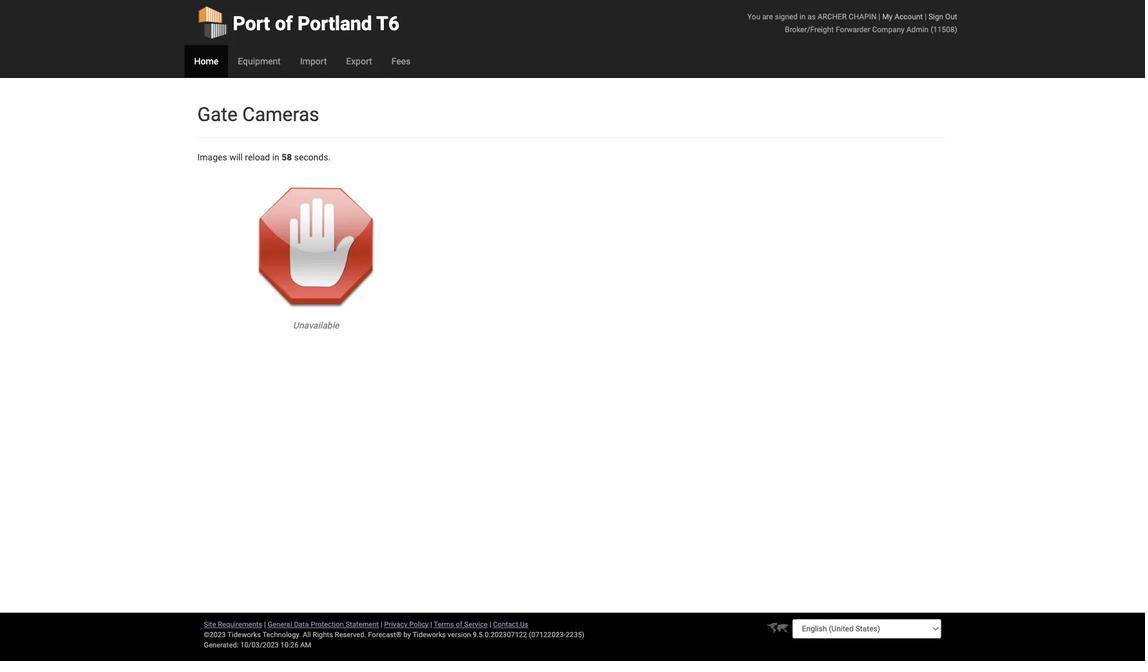 Task type: locate. For each thing, give the bounding box(es) containing it.
in inside the you are signed in as archer chapin | my account | sign out broker/freight forwarder company admin (11508)
[[800, 12, 806, 21]]

terms of service link
[[434, 620, 488, 628]]

reload
[[245, 152, 270, 162]]

admin
[[907, 25, 929, 34]]

1 horizontal spatial in
[[800, 12, 806, 21]]

10:26
[[281, 641, 299, 649]]

in
[[800, 12, 806, 21], [272, 152, 280, 162]]

| up tideworks
[[431, 620, 432, 628]]

site requirements link
[[204, 620, 262, 628]]

data
[[294, 620, 309, 628]]

chapin
[[849, 12, 877, 21]]

| up "forecast®"
[[381, 620, 383, 628]]

archer
[[818, 12, 847, 21]]

reserved.
[[335, 630, 366, 639]]

export button
[[337, 45, 382, 77]]

home button
[[185, 45, 228, 77]]

unavailable image
[[197, 177, 435, 319]]

equipment
[[238, 56, 281, 66]]

1 horizontal spatial of
[[456, 620, 463, 628]]

1 vertical spatial in
[[272, 152, 280, 162]]

contact us link
[[493, 620, 529, 628]]

in for signed
[[800, 12, 806, 21]]

0 vertical spatial of
[[275, 12, 293, 35]]

of up version
[[456, 620, 463, 628]]

am
[[300, 641, 311, 649]]

equipment button
[[228, 45, 290, 77]]

service
[[464, 620, 488, 628]]

generated:
[[204, 641, 239, 649]]

in for reload
[[272, 152, 280, 162]]

of
[[275, 12, 293, 35], [456, 620, 463, 628]]

gate cameras
[[197, 103, 319, 126]]

account
[[895, 12, 923, 21]]

export
[[346, 56, 372, 66]]

1 vertical spatial of
[[456, 620, 463, 628]]

rights
[[313, 630, 333, 639]]

9.5.0.202307122
[[473, 630, 527, 639]]

protection
[[311, 620, 344, 628]]

broker/freight
[[785, 25, 834, 34]]

site requirements | general data protection statement | privacy policy | terms of service | contact us ©2023 tideworks technology. all rights reserved. forecast® by tideworks version 9.5.0.202307122 (07122023-2235) generated: 10/03/2023 10:26 am
[[204, 620, 585, 649]]

forecast®
[[368, 630, 402, 639]]

in left 58
[[272, 152, 280, 162]]

out
[[946, 12, 958, 21]]

portland
[[298, 12, 372, 35]]

my
[[883, 12, 893, 21]]

privacy policy link
[[384, 620, 429, 628]]

0 vertical spatial in
[[800, 12, 806, 21]]

gate
[[197, 103, 238, 126]]

home
[[194, 56, 219, 66]]

| up 9.5.0.202307122
[[490, 620, 491, 628]]

|
[[879, 12, 881, 21], [925, 12, 927, 21], [264, 620, 266, 628], [381, 620, 383, 628], [431, 620, 432, 628], [490, 620, 491, 628]]

(07122023-
[[529, 630, 566, 639]]

forwarder
[[836, 25, 871, 34]]

site
[[204, 620, 216, 628]]

of inside the site requirements | general data protection statement | privacy policy | terms of service | contact us ©2023 tideworks technology. all rights reserved. forecast® by tideworks version 9.5.0.202307122 (07122023-2235) generated: 10/03/2023 10:26 am
[[456, 620, 463, 628]]

port
[[233, 12, 270, 35]]

of right port
[[275, 12, 293, 35]]

in left "as"
[[800, 12, 806, 21]]

t6
[[376, 12, 400, 35]]

terms
[[434, 620, 454, 628]]

| left my
[[879, 12, 881, 21]]

0 horizontal spatial in
[[272, 152, 280, 162]]

0 horizontal spatial of
[[275, 12, 293, 35]]

general
[[268, 620, 292, 628]]

port of portland t6
[[233, 12, 400, 35]]



Task type: describe. For each thing, give the bounding box(es) containing it.
cameras
[[242, 103, 319, 126]]

signed
[[775, 12, 798, 21]]

import button
[[290, 45, 337, 77]]

all
[[303, 630, 311, 639]]

contact
[[493, 620, 518, 628]]

seconds.
[[294, 152, 331, 162]]

| left general
[[264, 620, 266, 628]]

technology.
[[263, 630, 301, 639]]

company
[[873, 25, 905, 34]]

images
[[197, 152, 227, 162]]

(11508)
[[931, 25, 958, 34]]

10/03/2023
[[240, 641, 279, 649]]

you are signed in as archer chapin | my account | sign out broker/freight forwarder company admin (11508)
[[748, 12, 958, 34]]

unavailable
[[293, 320, 339, 331]]

general data protection statement link
[[268, 620, 379, 628]]

us
[[520, 620, 529, 628]]

privacy
[[384, 620, 408, 628]]

2235)
[[566, 630, 585, 639]]

version
[[448, 630, 471, 639]]

statement
[[346, 620, 379, 628]]

port of portland t6 link
[[197, 0, 400, 45]]

requirements
[[218, 620, 262, 628]]

policy
[[409, 620, 429, 628]]

my account link
[[883, 12, 923, 21]]

will
[[229, 152, 243, 162]]

fees
[[392, 56, 411, 66]]

fees button
[[382, 45, 420, 77]]

sign
[[929, 12, 944, 21]]

as
[[808, 12, 816, 21]]

©2023 tideworks
[[204, 630, 261, 639]]

58
[[282, 152, 292, 162]]

by
[[404, 630, 411, 639]]

sign out link
[[929, 12, 958, 21]]

are
[[763, 12, 773, 21]]

you
[[748, 12, 761, 21]]

images will reload in 58 seconds.
[[197, 152, 331, 162]]

tideworks
[[413, 630, 446, 639]]

import
[[300, 56, 327, 66]]

| left sign
[[925, 12, 927, 21]]



Task type: vqa. For each thing, say whether or not it's contained in the screenshot.
equipment Popup Button
yes



